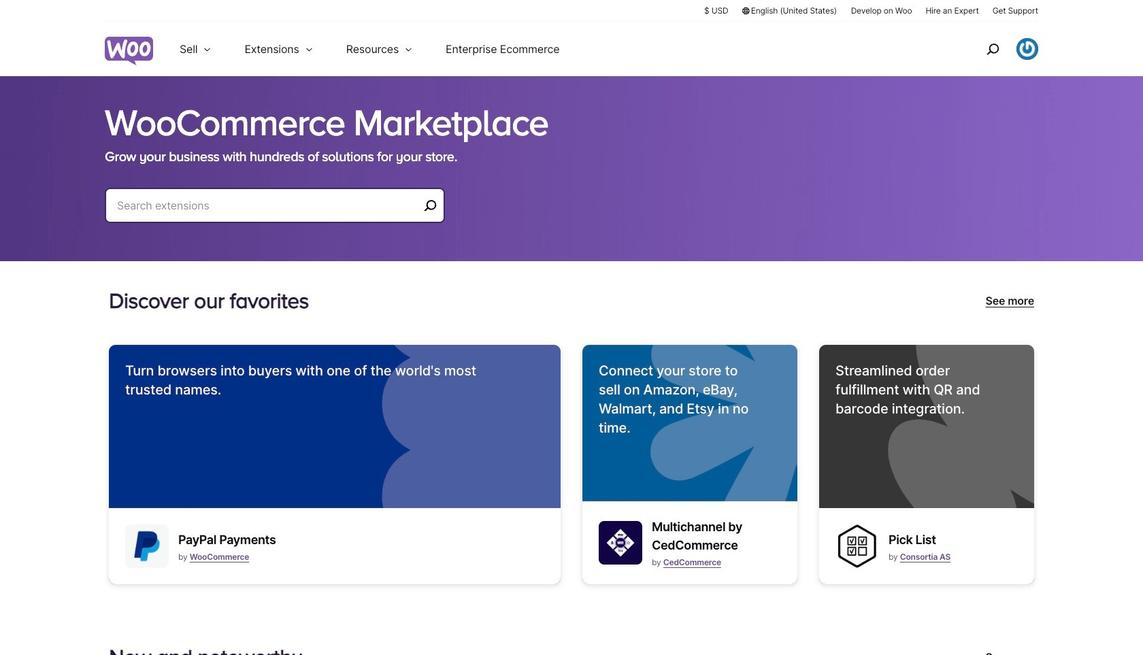 Task type: vqa. For each thing, say whether or not it's contained in the screenshot.
bottom WooCommerce
no



Task type: describe. For each thing, give the bounding box(es) containing it.
open account menu image
[[1017, 38, 1039, 60]]

search image
[[982, 38, 1004, 60]]



Task type: locate. For each thing, give the bounding box(es) containing it.
service navigation menu element
[[958, 27, 1039, 71]]

None search field
[[105, 188, 445, 240]]

Search extensions search field
[[117, 196, 419, 215]]



